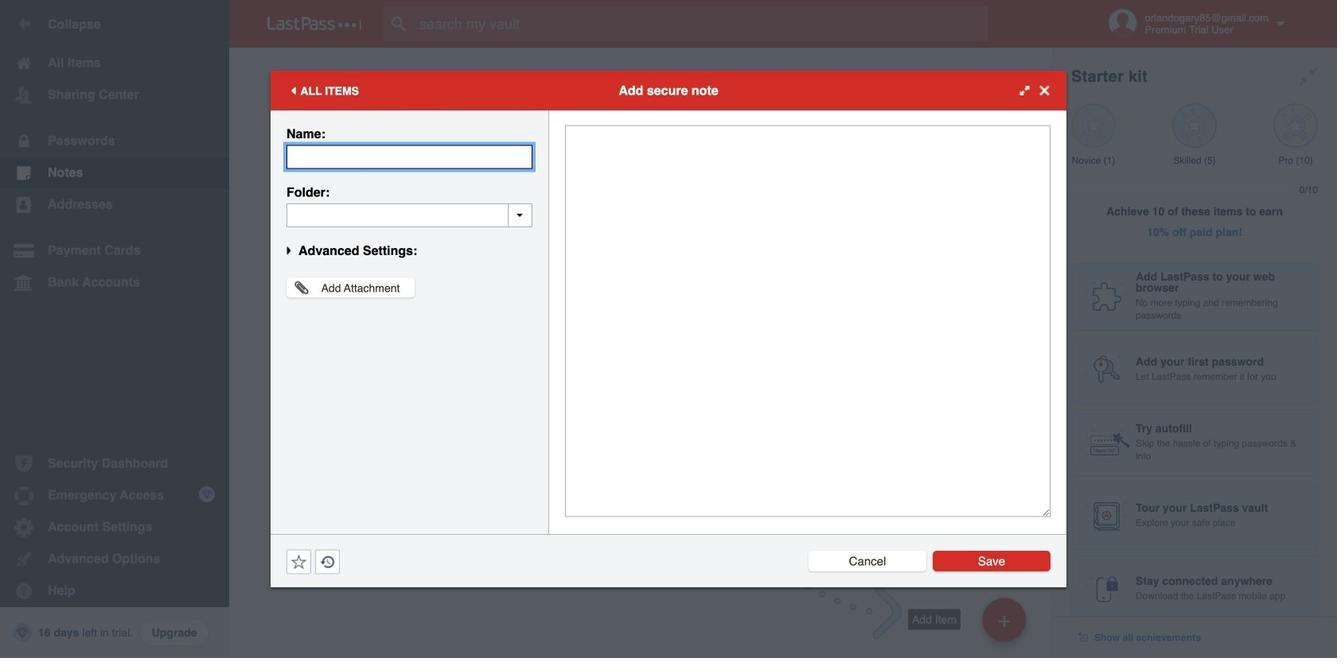 Task type: describe. For each thing, give the bounding box(es) containing it.
main navigation navigation
[[0, 0, 229, 659]]

search my vault text field
[[384, 6, 1019, 41]]



Task type: locate. For each thing, give the bounding box(es) containing it.
Search search field
[[384, 6, 1019, 41]]

None text field
[[565, 125, 1051, 518], [287, 145, 532, 169], [287, 204, 532, 228], [565, 125, 1051, 518], [287, 145, 532, 169], [287, 204, 532, 228]]

main content main content
[[229, 48, 1052, 52]]

lastpass image
[[267, 17, 361, 31]]

new item navigation
[[706, 417, 1052, 659]]

dialog
[[271, 71, 1066, 588]]



Task type: vqa. For each thing, say whether or not it's contained in the screenshot.
New item image
no



